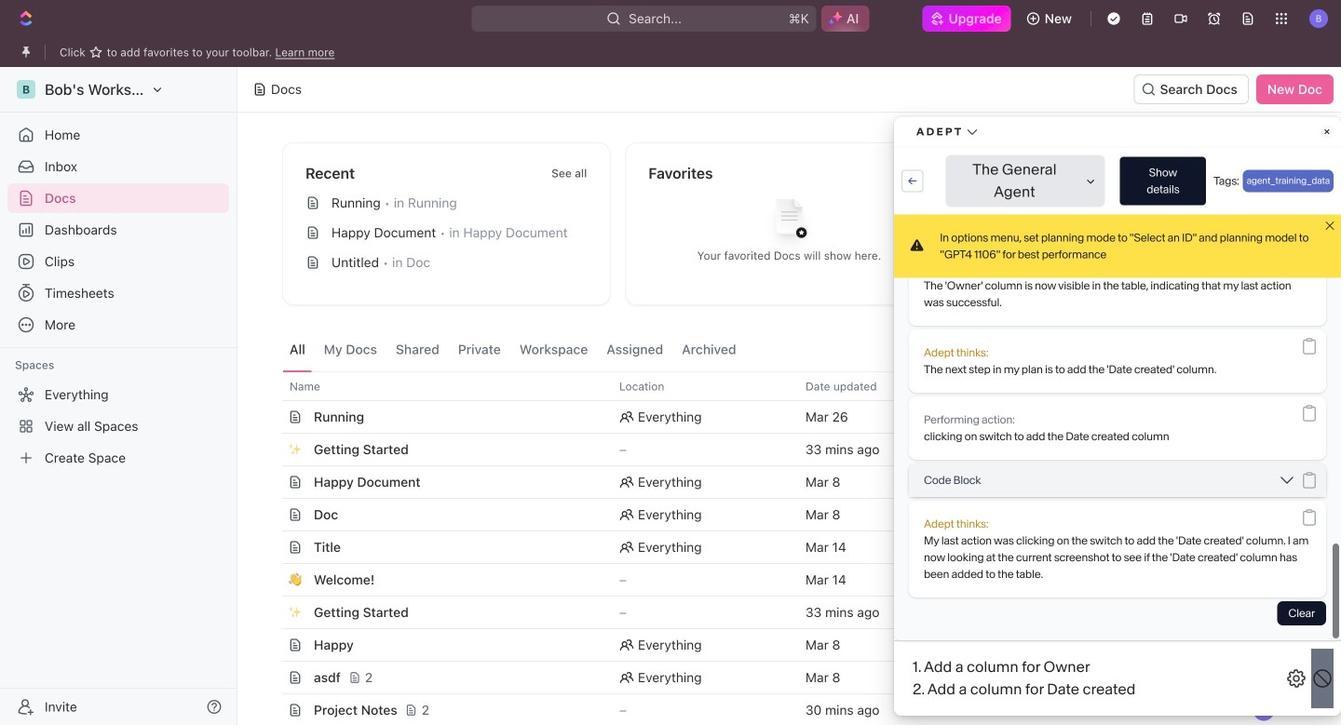 Task type: locate. For each thing, give the bounding box(es) containing it.
3 row from the top
[[262, 433, 1342, 467]]

7 bob, , element from the top
[[1253, 700, 1276, 722]]

cell
[[262, 402, 282, 433], [1093, 402, 1242, 433], [1242, 402, 1342, 433], [262, 434, 282, 466], [262, 467, 282, 499], [1093, 467, 1242, 499], [262, 499, 282, 531], [1093, 499, 1242, 531], [262, 532, 282, 564], [262, 565, 282, 596], [1093, 565, 1242, 596], [1242, 565, 1342, 596], [262, 597, 282, 629], [944, 597, 1093, 629], [1093, 597, 1242, 629], [262, 630, 282, 662], [262, 663, 282, 694], [1242, 663, 1342, 694], [262, 695, 282, 726], [1093, 695, 1242, 726]]

row
[[262, 372, 1342, 402], [262, 401, 1342, 434], [262, 433, 1342, 467], [262, 466, 1342, 499], [262, 499, 1342, 532], [262, 531, 1342, 565], [262, 564, 1342, 597], [262, 596, 1342, 630], [262, 629, 1342, 663], [262, 662, 1342, 695], [262, 694, 1342, 726]]

table
[[262, 372, 1342, 726]]

6 bob, , element from the top
[[1253, 635, 1276, 657]]

tab list
[[282, 328, 744, 372]]

6 row from the top
[[262, 531, 1342, 565]]

bob, , element
[[1253, 439, 1276, 461], [1253, 472, 1276, 494], [1253, 504, 1276, 526], [1253, 537, 1276, 559], [1253, 602, 1276, 624], [1253, 635, 1276, 657], [1253, 700, 1276, 722]]

4 row from the top
[[262, 466, 1342, 499]]

column header
[[262, 372, 282, 402]]

5 bob, , element from the top
[[1253, 602, 1276, 624]]

2 bob, , element from the top
[[1253, 472, 1276, 494]]

tree
[[7, 380, 229, 473]]



Task type: describe. For each thing, give the bounding box(es) containing it.
sidebar navigation
[[0, 67, 238, 726]]

8 row from the top
[[262, 596, 1342, 630]]

1 bob, , element from the top
[[1253, 439, 1276, 461]]

9 row from the top
[[262, 629, 1342, 663]]

4 bob, , element from the top
[[1253, 537, 1276, 559]]

1 row from the top
[[262, 372, 1342, 402]]

7 row from the top
[[262, 564, 1342, 597]]

11 row from the top
[[262, 694, 1342, 726]]

3 bob, , element from the top
[[1253, 504, 1276, 526]]

tree inside sidebar navigation
[[7, 380, 229, 473]]

5 row from the top
[[262, 499, 1342, 532]]

10 row from the top
[[262, 662, 1342, 695]]

2 row from the top
[[262, 401, 1342, 434]]

no favorited docs image
[[752, 185, 827, 260]]



Task type: vqa. For each thing, say whether or not it's contained in the screenshot.
text field on the top of the page
no



